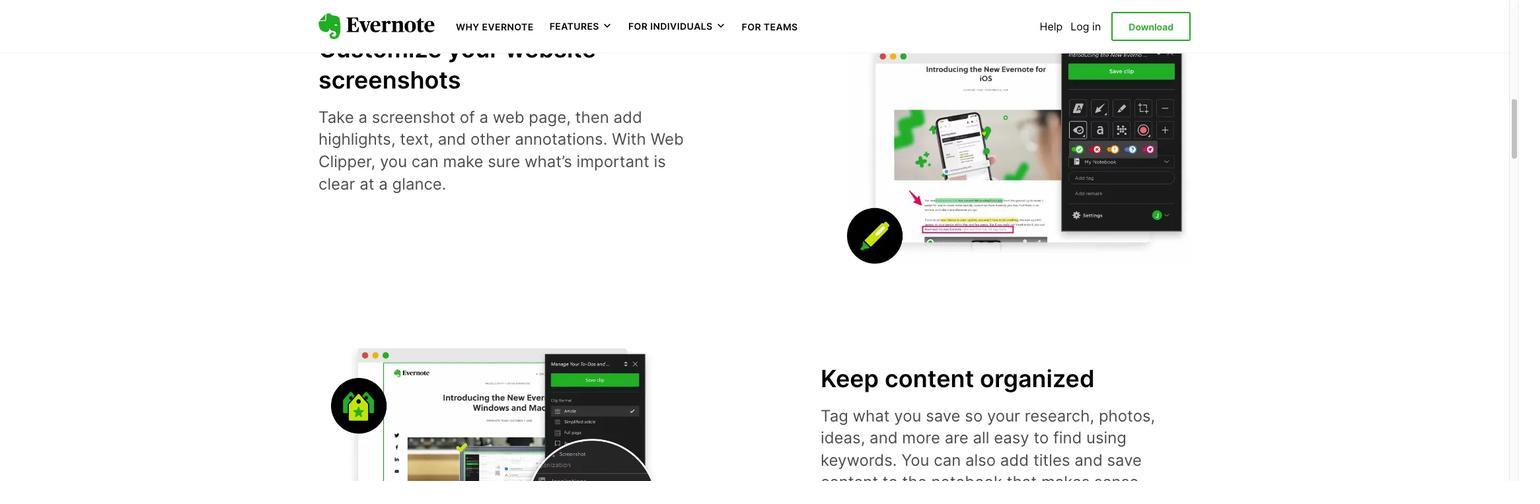 Task type: locate. For each thing, give the bounding box(es) containing it.
1 vertical spatial save
[[1108, 451, 1142, 470]]

for left individuals on the left
[[629, 21, 648, 32]]

your down why
[[448, 35, 499, 64]]

to up titles
[[1034, 429, 1049, 448]]

can inside the tag what you save so your research, photos, ideas, and more are all easy to find using keywords. you can also add titles and save content to the notebook that makes sense.
[[934, 451, 961, 470]]

0 horizontal spatial content
[[821, 473, 879, 481]]

0 vertical spatial can
[[412, 152, 439, 171]]

you
[[380, 152, 407, 171], [895, 406, 922, 426]]

0 vertical spatial add
[[614, 108, 643, 127]]

add
[[614, 108, 643, 127], [1001, 451, 1029, 470]]

content up so
[[885, 364, 975, 393]]

for teams
[[742, 21, 798, 32]]

1 vertical spatial to
[[883, 473, 898, 481]]

web clipper evernote tags feature showcase image
[[319, 348, 662, 481]]

web
[[651, 130, 684, 149]]

you down text,
[[380, 152, 407, 171]]

1 horizontal spatial you
[[895, 406, 922, 426]]

teams
[[764, 21, 798, 32]]

for inside button
[[629, 21, 648, 32]]

and down what
[[870, 429, 898, 448]]

keep
[[821, 364, 879, 393]]

0 horizontal spatial can
[[412, 152, 439, 171]]

0 horizontal spatial and
[[438, 130, 466, 149]]

can
[[412, 152, 439, 171], [934, 451, 961, 470]]

1 horizontal spatial for
[[742, 21, 762, 32]]

1 horizontal spatial can
[[934, 451, 961, 470]]

0 horizontal spatial a
[[359, 108, 368, 127]]

content
[[885, 364, 975, 393], [821, 473, 879, 481]]

to left the
[[883, 473, 898, 481]]

ideas,
[[821, 429, 866, 448]]

1 horizontal spatial your
[[988, 406, 1021, 426]]

and down using
[[1075, 451, 1103, 470]]

0 horizontal spatial you
[[380, 152, 407, 171]]

with
[[612, 130, 646, 149]]

help link
[[1040, 20, 1063, 33]]

can inside take a screenshot of a web page, then add highlights, text, and other annotations. with web clipper, you can make sure what's important is clear at a glance.
[[412, 152, 439, 171]]

you inside take a screenshot of a web page, then add highlights, text, and other annotations. with web clipper, you can make sure what's important is clear at a glance.
[[380, 152, 407, 171]]

0 vertical spatial content
[[885, 364, 975, 393]]

add inside the tag what you save so your research, photos, ideas, and more are all easy to find using keywords. you can also add titles and save content to the notebook that makes sense.
[[1001, 451, 1029, 470]]

for individuals
[[629, 21, 713, 32]]

1 horizontal spatial and
[[870, 429, 898, 448]]

for
[[629, 21, 648, 32], [742, 21, 762, 32]]

1 horizontal spatial content
[[885, 364, 975, 393]]

1 vertical spatial can
[[934, 451, 961, 470]]

organized
[[980, 364, 1095, 393]]

can up glance.
[[412, 152, 439, 171]]

log
[[1071, 20, 1090, 33]]

0 horizontal spatial save
[[926, 406, 961, 426]]

a
[[359, 108, 368, 127], [480, 108, 489, 127], [379, 174, 388, 193]]

download link
[[1112, 12, 1191, 41]]

keywords.
[[821, 451, 897, 470]]

a right of
[[480, 108, 489, 127]]

page,
[[529, 108, 571, 127]]

content down keywords. at the right of the page
[[821, 473, 879, 481]]

why evernote
[[456, 21, 534, 32]]

to
[[1034, 429, 1049, 448], [883, 473, 898, 481]]

annotations.
[[515, 130, 608, 149]]

a right at in the top of the page
[[379, 174, 388, 193]]

and
[[438, 130, 466, 149], [870, 429, 898, 448], [1075, 451, 1103, 470]]

find
[[1054, 429, 1082, 448]]

save up the are
[[926, 406, 961, 426]]

highlights,
[[319, 130, 396, 149]]

customize your website screenshots
[[319, 35, 596, 95]]

are
[[945, 429, 969, 448]]

0 horizontal spatial add
[[614, 108, 643, 127]]

0 horizontal spatial to
[[883, 473, 898, 481]]

your up easy
[[988, 406, 1021, 426]]

can down the are
[[934, 451, 961, 470]]

your
[[448, 35, 499, 64], [988, 406, 1021, 426]]

0 vertical spatial save
[[926, 406, 961, 426]]

for left teams at the right top of page
[[742, 21, 762, 32]]

0 horizontal spatial your
[[448, 35, 499, 64]]

0 horizontal spatial for
[[629, 21, 648, 32]]

sense.
[[1095, 473, 1144, 481]]

you up the more
[[895, 406, 922, 426]]

0 vertical spatial to
[[1034, 429, 1049, 448]]

of
[[460, 108, 475, 127]]

titles
[[1034, 451, 1071, 470]]

you
[[902, 451, 930, 470]]

website
[[505, 35, 596, 64]]

add inside take a screenshot of a web page, then add highlights, text, and other annotations. with web clipper, you can make sure what's important is clear at a glance.
[[614, 108, 643, 127]]

2 horizontal spatial a
[[480, 108, 489, 127]]

0 vertical spatial your
[[448, 35, 499, 64]]

download
[[1129, 21, 1174, 32]]

for for for individuals
[[629, 21, 648, 32]]

0 vertical spatial and
[[438, 130, 466, 149]]

and inside take a screenshot of a web page, then add highlights, text, and other annotations. with web clipper, you can make sure what's important is clear at a glance.
[[438, 130, 466, 149]]

add up "that"
[[1001, 451, 1029, 470]]

2 vertical spatial and
[[1075, 451, 1103, 470]]

a up highlights,
[[359, 108, 368, 127]]

make
[[443, 152, 484, 171]]

1 vertical spatial your
[[988, 406, 1021, 426]]

1 vertical spatial add
[[1001, 451, 1029, 470]]

for teams link
[[742, 20, 798, 33]]

and up make
[[438, 130, 466, 149]]

save
[[926, 406, 961, 426], [1108, 451, 1142, 470]]

save up "sense."
[[1108, 451, 1142, 470]]

add up with
[[614, 108, 643, 127]]

2 horizontal spatial and
[[1075, 451, 1103, 470]]

for for for teams
[[742, 21, 762, 32]]

1 horizontal spatial add
[[1001, 451, 1029, 470]]

content inside the tag what you save so your research, photos, ideas, and more are all easy to find using keywords. you can also add titles and save content to the notebook that makes sense.
[[821, 473, 879, 481]]

notebook
[[932, 473, 1003, 481]]

tag what you save so your research, photos, ideas, and more are all easy to find using keywords. you can also add titles and save content to the notebook that makes sense.
[[821, 406, 1156, 481]]

1 vertical spatial you
[[895, 406, 922, 426]]

highlight in evernote webclipper image
[[848, 34, 1191, 263]]

help
[[1040, 20, 1063, 33]]

your inside the tag what you save so your research, photos, ideas, and more are all easy to find using keywords. you can also add titles and save content to the notebook that makes sense.
[[988, 406, 1021, 426]]

photos,
[[1099, 406, 1156, 426]]

0 vertical spatial you
[[380, 152, 407, 171]]

all
[[973, 429, 990, 448]]

1 vertical spatial content
[[821, 473, 879, 481]]

tag
[[821, 406, 849, 426]]

other
[[471, 130, 511, 149]]



Task type: describe. For each thing, give the bounding box(es) containing it.
makes
[[1042, 473, 1090, 481]]

at
[[360, 174, 375, 193]]

features
[[550, 21, 600, 32]]

individuals
[[651, 21, 713, 32]]

keep content organized
[[821, 364, 1095, 393]]

using
[[1087, 429, 1127, 448]]

screenshots
[[319, 65, 461, 95]]

customize
[[319, 35, 442, 64]]

1 vertical spatial and
[[870, 429, 898, 448]]

that
[[1007, 473, 1037, 481]]

features button
[[550, 20, 613, 33]]

log in
[[1071, 20, 1102, 33]]

evernote
[[482, 21, 534, 32]]

take a screenshot of a web page, then add highlights, text, and other annotations. with web clipper, you can make sure what's important is clear at a glance.
[[319, 108, 684, 193]]

for individuals button
[[629, 20, 726, 33]]

web
[[493, 108, 525, 127]]

easy
[[994, 429, 1030, 448]]

log in link
[[1071, 20, 1102, 33]]

1 horizontal spatial to
[[1034, 429, 1049, 448]]

text,
[[400, 130, 434, 149]]

1 horizontal spatial save
[[1108, 451, 1142, 470]]

also
[[966, 451, 996, 470]]

clipper,
[[319, 152, 376, 171]]

research,
[[1025, 406, 1095, 426]]

then
[[576, 108, 609, 127]]

what's
[[525, 152, 572, 171]]

1 horizontal spatial a
[[379, 174, 388, 193]]

important
[[577, 152, 650, 171]]

your inside the customize your website screenshots
[[448, 35, 499, 64]]

the
[[903, 473, 927, 481]]

clear
[[319, 174, 355, 193]]

screenshot
[[372, 108, 455, 127]]

take
[[319, 108, 354, 127]]

is
[[654, 152, 666, 171]]

why
[[456, 21, 480, 32]]

why evernote link
[[456, 20, 534, 33]]

what
[[853, 406, 890, 426]]

so
[[965, 406, 983, 426]]

glance.
[[392, 174, 447, 193]]

sure
[[488, 152, 520, 171]]

evernote logo image
[[319, 13, 435, 40]]

in
[[1093, 20, 1102, 33]]

you inside the tag what you save so your research, photos, ideas, and more are all easy to find using keywords. you can also add titles and save content to the notebook that makes sense.
[[895, 406, 922, 426]]

more
[[903, 429, 941, 448]]



Task type: vqa. For each thing, say whether or not it's contained in the screenshot.
the 40% to the left
no



